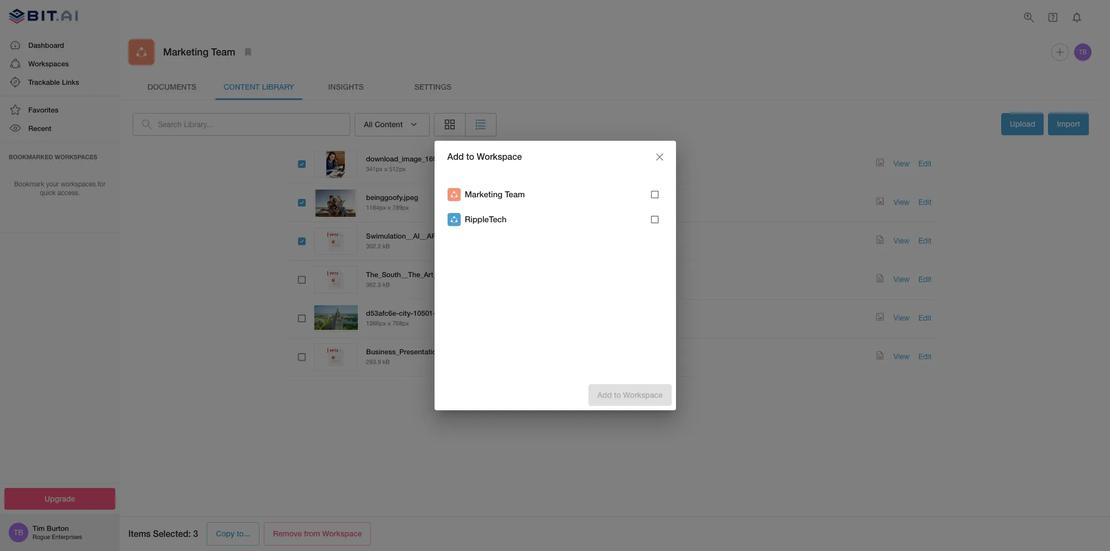 Task type: describe. For each thing, give the bounding box(es) containing it.
to...
[[237, 529, 250, 539]]

upload
[[1010, 119, 1035, 128]]

workspaces
[[61, 180, 96, 188]]

rippletech
[[465, 214, 507, 224]]

download_image_1697754168778.png
[[366, 154, 491, 163]]

enterprises
[[52, 534, 82, 541]]

settings link
[[389, 74, 477, 100]]

302.2
[[366, 243, 381, 250]]

789px
[[392, 204, 409, 211]]

download_image_1697754168778.png 341px x 512px
[[366, 154, 491, 172]]

dashboard
[[28, 41, 64, 49]]

the_south__the_art_of_the_cypress.pptx
[[366, 270, 504, 279]]

copy to... button
[[207, 523, 259, 546]]

items
[[128, 529, 151, 539]]

all
[[364, 120, 373, 129]]

add to workspace
[[447, 151, 522, 162]]

kb for swimulation__ai__ar__vr__vi__and_haptic_feedback.pptx
[[383, 243, 390, 250]]

remove from workspace button
[[264, 523, 371, 546]]

edit for d53afc6e-city-10501-171d052ebcc.jpg
[[919, 314, 932, 322]]

import button
[[1049, 113, 1089, 135]]

import
[[1057, 119, 1080, 128]]

remove from workspace
[[273, 529, 362, 539]]

trackable
[[28, 78, 60, 86]]

selected:
[[153, 529, 191, 539]]

768px
[[392, 320, 409, 327]]

edit link for swimulation__ai__ar__vr__vi__and_haptic_feedback.pptx
[[919, 236, 932, 245]]

your
[[46, 180, 59, 188]]

341px
[[366, 166, 383, 172]]

workspace for remove from workspace
[[322, 529, 362, 539]]

d53afc6e-
[[366, 309, 399, 317]]

content library link
[[215, 74, 302, 100]]

documents
[[147, 82, 196, 91]]

edit for business_presentation_for_serious_business.pptx
[[919, 352, 932, 361]]

edit link for download_image_1697754168778.png
[[919, 159, 932, 168]]

copy to...
[[216, 529, 250, 539]]

content library
[[224, 82, 294, 91]]

tab list containing documents
[[128, 74, 1093, 100]]

add to workspace dialog
[[434, 141, 676, 411]]

Search Library... search field
[[158, 113, 350, 136]]

upgrade
[[45, 494, 75, 503]]

business_presentation_for_serious_business.pptx
[[366, 347, 531, 356]]

1184px
[[366, 204, 386, 211]]

edit link for beinggoofy.jpeg
[[919, 198, 932, 207]]

for
[[98, 180, 105, 188]]

bookmark your workspaces for quick access.
[[14, 180, 105, 197]]

settings
[[414, 82, 452, 91]]

x for beinggoofy.jpeg
[[388, 204, 391, 211]]

tim burton rogue enterprises
[[33, 525, 82, 541]]

tb inside button
[[1079, 48, 1087, 56]]

view for the_south__the_art_of_the_cypress.pptx
[[894, 275, 910, 284]]

1366px
[[366, 320, 386, 327]]

upgrade button
[[4, 488, 115, 510]]

recent button
[[0, 119, 120, 138]]

to
[[466, 151, 474, 162]]

view for d53afc6e-city-10501-171d052ebcc.jpg
[[894, 314, 910, 322]]

city-
[[399, 309, 413, 317]]

view link for beinggoofy.jpeg
[[894, 198, 910, 207]]

quick
[[40, 189, 56, 197]]

view link for swimulation__ai__ar__vr__vi__and_haptic_feedback.pptx
[[894, 236, 910, 245]]

tb button
[[1073, 42, 1093, 63]]

view for beinggoofy.jpeg
[[894, 198, 910, 207]]

add
[[447, 151, 464, 162]]

content inside button
[[375, 120, 403, 129]]

bookmark image
[[241, 46, 254, 59]]

edit link for business_presentation_for_serious_business.pptx
[[919, 352, 932, 361]]

bookmark
[[14, 180, 44, 188]]

marketing team inside add to workspace dialog
[[465, 189, 525, 199]]

copy
[[216, 529, 235, 539]]



Task type: locate. For each thing, give the bounding box(es) containing it.
marketing team up rippletech
[[465, 189, 525, 199]]

group
[[434, 113, 496, 136]]

2 vertical spatial kb
[[383, 359, 390, 365]]

1 horizontal spatial marketing team
[[465, 189, 525, 199]]

x inside beinggoofy.jpeg 1184px x 789px
[[388, 204, 391, 211]]

content inside tab list
[[224, 82, 260, 91]]

kb inside business_presentation_for_serious_business.pptx 293.9 kb
[[383, 359, 390, 365]]

2 kb from the top
[[383, 282, 390, 288]]

171d052ebcc.jpg
[[436, 309, 492, 317]]

the_south__the_art_of_the_cypress.pptx 362.3 kb
[[366, 270, 504, 288]]

marketing inside add to workspace dialog
[[465, 189, 503, 199]]

edit for beinggoofy.jpeg
[[919, 198, 932, 207]]

1 vertical spatial marketing
[[465, 189, 503, 199]]

view link for the_south__the_art_of_the_cypress.pptx
[[894, 275, 910, 284]]

5 view link from the top
[[894, 314, 910, 322]]

view link
[[894, 159, 910, 168], [894, 198, 910, 207], [894, 236, 910, 245], [894, 275, 910, 284], [894, 314, 910, 322], [894, 352, 910, 361]]

recent
[[28, 124, 51, 133]]

x
[[384, 166, 387, 172], [388, 204, 391, 211], [388, 320, 391, 327]]

3 edit from the top
[[919, 236, 932, 245]]

4 edit from the top
[[919, 275, 932, 284]]

1 vertical spatial content
[[375, 120, 403, 129]]

view
[[894, 159, 910, 168], [894, 198, 910, 207], [894, 236, 910, 245], [894, 275, 910, 284], [894, 314, 910, 322], [894, 352, 910, 361]]

workspaces
[[55, 153, 97, 160]]

workspace for add to workspace
[[477, 151, 522, 162]]

marketing up rippletech
[[465, 189, 503, 199]]

362.3
[[366, 282, 381, 288]]

dashboard button
[[0, 36, 120, 54]]

5 edit from the top
[[919, 314, 932, 322]]

1 vertical spatial tb
[[14, 529, 23, 537]]

4 view link from the top
[[894, 275, 910, 284]]

x left 768px
[[388, 320, 391, 327]]

swimulation__ai__ar__vr__vi__and_haptic_feedback.pptx 302.2 kb
[[366, 232, 563, 250]]

trackable links
[[28, 78, 79, 86]]

10501-
[[413, 309, 436, 317]]

0 horizontal spatial workspace
[[322, 529, 362, 539]]

all content button
[[355, 113, 430, 136]]

remove
[[273, 529, 302, 539]]

0 vertical spatial workspace
[[477, 151, 522, 162]]

6 edit link from the top
[[919, 352, 932, 361]]

beinggoofy.jpeg 1184px x 789px
[[366, 193, 418, 211]]

kb right 302.2
[[383, 243, 390, 250]]

kb right 293.9
[[383, 359, 390, 365]]

0 horizontal spatial team
[[211, 46, 235, 58]]

5 edit link from the top
[[919, 314, 932, 322]]

upload button
[[1001, 113, 1044, 136], [1001, 113, 1044, 135]]

trackable links button
[[0, 73, 120, 91]]

edit
[[919, 159, 932, 168], [919, 198, 932, 207], [919, 236, 932, 245], [919, 275, 932, 284], [919, 314, 932, 322], [919, 352, 932, 361]]

edit for the_south__the_art_of_the_cypress.pptx
[[919, 275, 932, 284]]

2 view link from the top
[[894, 198, 910, 207]]

marketing up documents
[[163, 46, 209, 58]]

content right all
[[375, 120, 403, 129]]

1 view from the top
[[894, 159, 910, 168]]

3 edit link from the top
[[919, 236, 932, 245]]

3
[[193, 529, 198, 539]]

insights
[[328, 82, 364, 91]]

view link for download_image_1697754168778.png
[[894, 159, 910, 168]]

swimulation__ai__ar__vr__vi__and_haptic_feedback.pptx
[[366, 232, 563, 240]]

0 vertical spatial content
[[224, 82, 260, 91]]

view for business_presentation_for_serious_business.pptx
[[894, 352, 910, 361]]

1 edit link from the top
[[919, 159, 932, 168]]

view for download_image_1697754168778.png
[[894, 159, 910, 168]]

4 view from the top
[[894, 275, 910, 284]]

bookmarked
[[9, 153, 53, 160]]

0 horizontal spatial content
[[224, 82, 260, 91]]

workspace right to
[[477, 151, 522, 162]]

team left bookmark icon
[[211, 46, 235, 58]]

marketing team
[[163, 46, 235, 58], [465, 189, 525, 199]]

workspace right the from
[[322, 529, 362, 539]]

tb
[[1079, 48, 1087, 56], [14, 529, 23, 537]]

team
[[211, 46, 235, 58], [505, 189, 525, 199]]

content
[[224, 82, 260, 91], [375, 120, 403, 129]]

6 edit from the top
[[919, 352, 932, 361]]

tab list
[[128, 74, 1093, 100]]

bookmarked workspaces
[[9, 153, 97, 160]]

6 view link from the top
[[894, 352, 910, 361]]

2 edit link from the top
[[919, 198, 932, 207]]

marketing team up documents
[[163, 46, 235, 58]]

293.9
[[366, 359, 381, 365]]

0 vertical spatial marketing team
[[163, 46, 235, 58]]

0 horizontal spatial marketing team
[[163, 46, 235, 58]]

beinggoofy.jpeg
[[366, 193, 418, 202]]

kb inside swimulation__ai__ar__vr__vi__and_haptic_feedback.pptx 302.2 kb
[[383, 243, 390, 250]]

workspaces
[[28, 59, 69, 68]]

kb
[[383, 243, 390, 250], [383, 282, 390, 288], [383, 359, 390, 365]]

links
[[62, 78, 79, 86]]

0 horizontal spatial marketing
[[163, 46, 209, 58]]

6 view from the top
[[894, 352, 910, 361]]

0 vertical spatial kb
[[383, 243, 390, 250]]

x inside d53afc6e-city-10501-171d052ebcc.jpg 1366px x 768px
[[388, 320, 391, 327]]

edit for download_image_1697754168778.png
[[919, 159, 932, 168]]

kb inside the_south__the_art_of_the_cypress.pptx 362.3 kb
[[383, 282, 390, 288]]

3 view from the top
[[894, 236, 910, 245]]

1 horizontal spatial workspace
[[477, 151, 522, 162]]

burton
[[47, 525, 69, 533]]

workspaces button
[[0, 54, 120, 73]]

kb for business_presentation_for_serious_business.pptx
[[383, 359, 390, 365]]

1 horizontal spatial tb
[[1079, 48, 1087, 56]]

library
[[262, 82, 294, 91]]

items selected: 3
[[128, 529, 198, 539]]

x inside download_image_1697754168778.png 341px x 512px
[[384, 166, 387, 172]]

5 view from the top
[[894, 314, 910, 322]]

x right 341px
[[384, 166, 387, 172]]

business_presentation_for_serious_business.pptx 293.9 kb
[[366, 347, 531, 365]]

edit link
[[919, 159, 932, 168], [919, 198, 932, 207], [919, 236, 932, 245], [919, 275, 932, 284], [919, 314, 932, 322], [919, 352, 932, 361]]

0 vertical spatial team
[[211, 46, 235, 58]]

from
[[304, 529, 320, 539]]

x down beinggoofy.jpeg
[[388, 204, 391, 211]]

marketing
[[163, 46, 209, 58], [465, 189, 503, 199]]

all content
[[364, 120, 403, 129]]

2 view from the top
[[894, 198, 910, 207]]

edit link for d53afc6e-city-10501-171d052ebcc.jpg
[[919, 314, 932, 322]]

3 view link from the top
[[894, 236, 910, 245]]

view for swimulation__ai__ar__vr__vi__and_haptic_feedback.pptx
[[894, 236, 910, 245]]

2 edit from the top
[[919, 198, 932, 207]]

edit link for the_south__the_art_of_the_cypress.pptx
[[919, 275, 932, 284]]

2 vertical spatial x
[[388, 320, 391, 327]]

rogue
[[33, 534, 50, 541]]

4 edit link from the top
[[919, 275, 932, 284]]

x for download_image_1697754168778.png
[[384, 166, 387, 172]]

1 view link from the top
[[894, 159, 910, 168]]

1 vertical spatial marketing team
[[465, 189, 525, 199]]

favorites
[[28, 106, 58, 114]]

1 horizontal spatial content
[[375, 120, 403, 129]]

512px
[[389, 166, 406, 172]]

workspace
[[477, 151, 522, 162], [322, 529, 362, 539]]

insights link
[[302, 74, 389, 100]]

1 vertical spatial x
[[388, 204, 391, 211]]

1 edit from the top
[[919, 159, 932, 168]]

0 vertical spatial x
[[384, 166, 387, 172]]

1 kb from the top
[[383, 243, 390, 250]]

content down bookmark icon
[[224, 82, 260, 91]]

1 vertical spatial team
[[505, 189, 525, 199]]

view link for d53afc6e-city-10501-171d052ebcc.jpg
[[894, 314, 910, 322]]

0 vertical spatial marketing
[[163, 46, 209, 58]]

1 vertical spatial workspace
[[322, 529, 362, 539]]

team inside add to workspace dialog
[[505, 189, 525, 199]]

view link for business_presentation_for_serious_business.pptx
[[894, 352, 910, 361]]

1 horizontal spatial marketing
[[465, 189, 503, 199]]

workspace inside dialog
[[477, 151, 522, 162]]

team up rippletech
[[505, 189, 525, 199]]

1 horizontal spatial team
[[505, 189, 525, 199]]

0 vertical spatial tb
[[1079, 48, 1087, 56]]

d53afc6e-city-10501-171d052ebcc.jpg 1366px x 768px
[[366, 309, 492, 327]]

favorites button
[[0, 101, 120, 119]]

0 horizontal spatial tb
[[14, 529, 23, 537]]

1 vertical spatial kb
[[383, 282, 390, 288]]

kb for the_south__the_art_of_the_cypress.pptx
[[383, 282, 390, 288]]

access.
[[57, 189, 80, 197]]

3 kb from the top
[[383, 359, 390, 365]]

edit for swimulation__ai__ar__vr__vi__and_haptic_feedback.pptx
[[919, 236, 932, 245]]

documents link
[[128, 74, 215, 100]]

kb right 362.3
[[383, 282, 390, 288]]

tim
[[33, 525, 45, 533]]

workspace inside button
[[322, 529, 362, 539]]



Task type: vqa. For each thing, say whether or not it's contained in the screenshot.
Documents
yes



